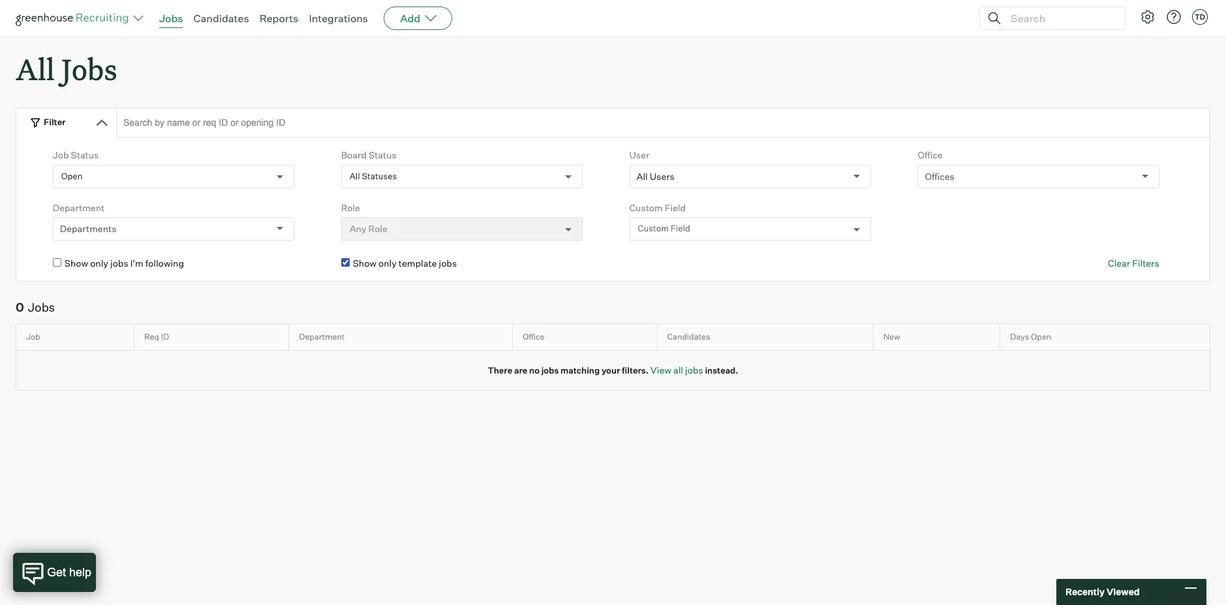 Task type: describe. For each thing, give the bounding box(es) containing it.
1 horizontal spatial candidates
[[667, 332, 710, 342]]

only for jobs
[[90, 258, 108, 269]]

jobs right all
[[685, 365, 703, 376]]

jobs right the template
[[439, 258, 457, 269]]

0 horizontal spatial office
[[523, 332, 545, 342]]

1 horizontal spatial department
[[299, 332, 345, 342]]

Show only template jobs checkbox
[[341, 259, 350, 267]]

users
[[650, 171, 675, 182]]

add button
[[384, 7, 452, 30]]

matching
[[561, 365, 600, 376]]

candidates link
[[194, 12, 249, 25]]

add
[[400, 12, 420, 25]]

0 horizontal spatial department
[[53, 202, 105, 213]]

show for show only jobs i'm following
[[64, 258, 88, 269]]

1 vertical spatial field
[[671, 223, 690, 234]]

role
[[341, 202, 360, 213]]

view all jobs link
[[651, 365, 703, 376]]

Search by name or req ID or opening ID text field
[[116, 108, 1211, 138]]

board status
[[341, 150, 397, 161]]

0 horizontal spatial candidates
[[194, 12, 249, 25]]

job for job
[[26, 332, 40, 342]]

configure image
[[1140, 9, 1156, 25]]

days open
[[1010, 332, 1051, 342]]

status for board status
[[369, 150, 397, 161]]

1 horizontal spatial open
[[1031, 332, 1051, 342]]

template
[[399, 258, 437, 269]]

0 vertical spatial open
[[61, 171, 83, 181]]

jobs inside there are no jobs matching your filters. view all jobs instead.
[[541, 365, 559, 376]]

all for all users
[[637, 171, 648, 182]]

departments
[[60, 223, 116, 234]]

user
[[629, 150, 650, 161]]

new
[[884, 332, 900, 342]]

clear filters link
[[1108, 257, 1160, 270]]

are
[[514, 365, 528, 376]]

filters
[[1132, 258, 1160, 269]]

recently viewed
[[1066, 587, 1140, 598]]

there
[[488, 365, 512, 376]]

statuses
[[362, 171, 397, 181]]

clear
[[1108, 258, 1130, 269]]

following
[[145, 258, 184, 269]]

filters.
[[622, 365, 649, 376]]

jobs link
[[159, 12, 183, 25]]

0 vertical spatial jobs
[[159, 12, 183, 25]]

all users option
[[637, 171, 675, 182]]

td button
[[1190, 7, 1211, 27]]

job status
[[53, 150, 99, 161]]

show only template jobs
[[353, 258, 457, 269]]



Task type: vqa. For each thing, say whether or not it's contained in the screenshot.
(50) inside Designer (50) Interview to schedule for Technical Interview
no



Task type: locate. For each thing, give the bounding box(es) containing it.
1 vertical spatial office
[[523, 332, 545, 342]]

2 horizontal spatial jobs
[[159, 12, 183, 25]]

jobs left the candidates link
[[159, 12, 183, 25]]

show for show only template jobs
[[353, 258, 377, 269]]

show right "show only jobs i'm following" checkbox
[[64, 258, 88, 269]]

2 status from the left
[[369, 150, 397, 161]]

jobs down greenhouse recruiting image
[[61, 50, 117, 88]]

0 jobs
[[16, 300, 55, 314]]

reports link
[[260, 12, 298, 25]]

all statuses
[[350, 171, 397, 181]]

recently
[[1066, 587, 1105, 598]]

all up the filter
[[16, 50, 55, 88]]

0 horizontal spatial jobs
[[28, 300, 55, 314]]

there are no jobs matching your filters. view all jobs instead.
[[488, 365, 739, 376]]

custom
[[629, 202, 663, 213], [638, 223, 669, 234]]

field
[[665, 202, 686, 213], [671, 223, 690, 234]]

1 vertical spatial custom field
[[638, 223, 690, 234]]

0 vertical spatial field
[[665, 202, 686, 213]]

only for template
[[379, 258, 397, 269]]

open right the "days"
[[1031, 332, 1051, 342]]

integrations
[[309, 12, 368, 25]]

1 only from the left
[[90, 258, 108, 269]]

show
[[64, 258, 88, 269], [353, 258, 377, 269]]

board
[[341, 150, 367, 161]]

Search text field
[[1008, 9, 1113, 28]]

jobs right the 0 at the left
[[28, 300, 55, 314]]

0 horizontal spatial job
[[26, 332, 40, 342]]

0
[[16, 300, 24, 314]]

2 show from the left
[[353, 258, 377, 269]]

no
[[529, 365, 540, 376]]

custom field down 'all users' option
[[629, 202, 686, 213]]

days
[[1010, 332, 1029, 342]]

1 vertical spatial open
[[1031, 332, 1051, 342]]

all for all statuses
[[350, 171, 360, 181]]

view
[[651, 365, 671, 376]]

req
[[144, 332, 159, 342]]

0 horizontal spatial all
[[16, 50, 55, 88]]

reports
[[260, 12, 298, 25]]

job down the filter
[[53, 150, 69, 161]]

filter
[[44, 117, 66, 127]]

1 vertical spatial job
[[26, 332, 40, 342]]

0 vertical spatial department
[[53, 202, 105, 213]]

greenhouse recruiting image
[[16, 10, 133, 26]]

1 vertical spatial candidates
[[667, 332, 710, 342]]

custom field
[[629, 202, 686, 213], [638, 223, 690, 234]]

1 vertical spatial department
[[299, 332, 345, 342]]

0 vertical spatial custom
[[629, 202, 663, 213]]

open down job status
[[61, 171, 83, 181]]

i'm
[[130, 258, 143, 269]]

department
[[53, 202, 105, 213], [299, 332, 345, 342]]

your
[[602, 365, 620, 376]]

0 horizontal spatial only
[[90, 258, 108, 269]]

show right the show only template jobs option
[[353, 258, 377, 269]]

0 horizontal spatial show
[[64, 258, 88, 269]]

0 horizontal spatial open
[[61, 171, 83, 181]]

0 vertical spatial candidates
[[194, 12, 249, 25]]

show only jobs i'm following
[[64, 258, 184, 269]]

jobs right no
[[541, 365, 559, 376]]

jobs left i'm
[[110, 258, 128, 269]]

jobs
[[159, 12, 183, 25], [61, 50, 117, 88], [28, 300, 55, 314]]

job for job status
[[53, 150, 69, 161]]

instead.
[[705, 365, 739, 376]]

1 horizontal spatial job
[[53, 150, 69, 161]]

1 horizontal spatial status
[[369, 150, 397, 161]]

status
[[71, 150, 99, 161], [369, 150, 397, 161]]

status for job status
[[71, 150, 99, 161]]

job down 0 jobs
[[26, 332, 40, 342]]

all jobs
[[16, 50, 117, 88]]

offices
[[925, 171, 955, 182]]

office up offices
[[918, 150, 943, 161]]

office
[[918, 150, 943, 161], [523, 332, 545, 342]]

2 only from the left
[[379, 258, 397, 269]]

2 vertical spatial jobs
[[28, 300, 55, 314]]

Show only jobs I'm following checkbox
[[53, 259, 61, 267]]

req id
[[144, 332, 169, 342]]

0 vertical spatial job
[[53, 150, 69, 161]]

1 horizontal spatial show
[[353, 258, 377, 269]]

2 horizontal spatial all
[[637, 171, 648, 182]]

candidates
[[194, 12, 249, 25], [667, 332, 710, 342]]

jobs
[[110, 258, 128, 269], [439, 258, 457, 269], [685, 365, 703, 376], [541, 365, 559, 376]]

1 status from the left
[[71, 150, 99, 161]]

1 horizontal spatial office
[[918, 150, 943, 161]]

all left users
[[637, 171, 648, 182]]

open
[[61, 171, 83, 181], [1031, 332, 1051, 342]]

id
[[161, 332, 169, 342]]

only left the template
[[379, 258, 397, 269]]

all
[[673, 365, 683, 376]]

clear filters
[[1108, 258, 1160, 269]]

td button
[[1192, 9, 1208, 25]]

all for all jobs
[[16, 50, 55, 88]]

integrations link
[[309, 12, 368, 25]]

office up no
[[523, 332, 545, 342]]

viewed
[[1107, 587, 1140, 598]]

job
[[53, 150, 69, 161], [26, 332, 40, 342]]

candidates up all
[[667, 332, 710, 342]]

1 show from the left
[[64, 258, 88, 269]]

custom field down users
[[638, 223, 690, 234]]

all
[[16, 50, 55, 88], [637, 171, 648, 182], [350, 171, 360, 181]]

0 vertical spatial custom field
[[629, 202, 686, 213]]

1 horizontal spatial only
[[379, 258, 397, 269]]

only down 'departments'
[[90, 258, 108, 269]]

1 horizontal spatial all
[[350, 171, 360, 181]]

1 vertical spatial custom
[[638, 223, 669, 234]]

1 horizontal spatial jobs
[[61, 50, 117, 88]]

td
[[1195, 12, 1205, 22]]

0 vertical spatial office
[[918, 150, 943, 161]]

jobs for all jobs
[[61, 50, 117, 88]]

1 vertical spatial jobs
[[61, 50, 117, 88]]

all users
[[637, 171, 675, 182]]

jobs for 0 jobs
[[28, 300, 55, 314]]

only
[[90, 258, 108, 269], [379, 258, 397, 269]]

candidates right jobs link
[[194, 12, 249, 25]]

all down board
[[350, 171, 360, 181]]

0 horizontal spatial status
[[71, 150, 99, 161]]



